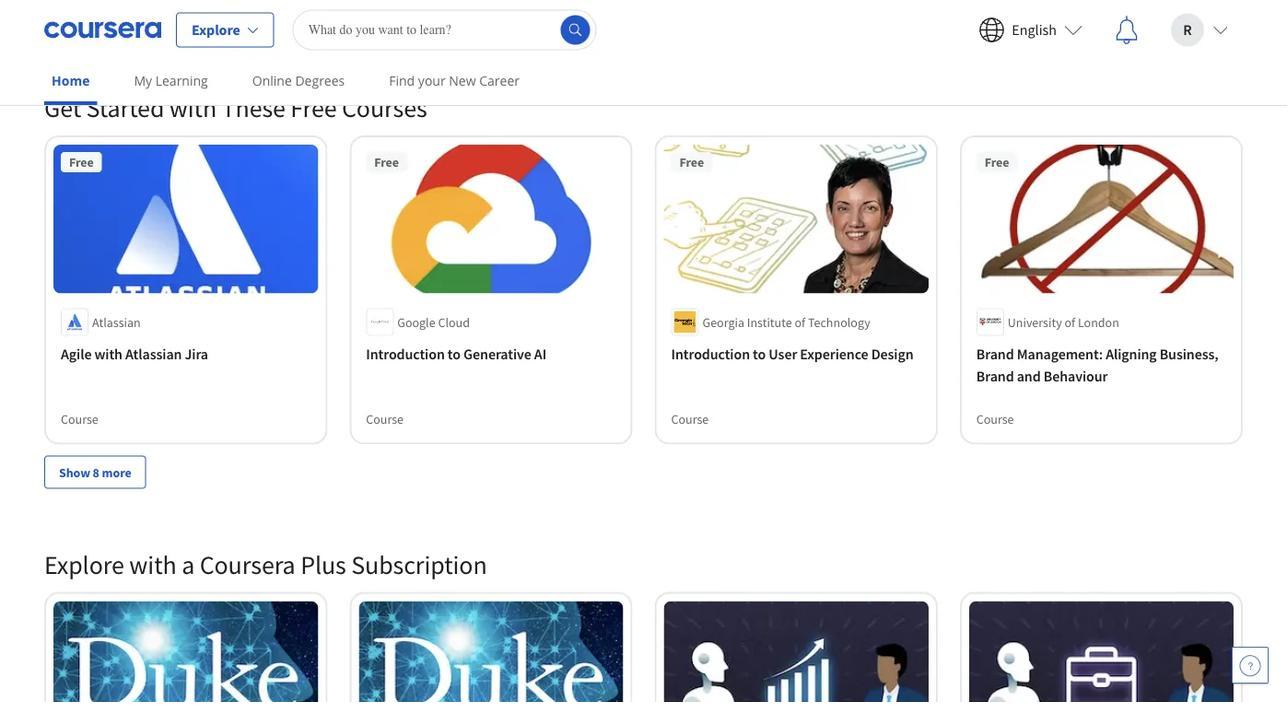 Task type: describe. For each thing, give the bounding box(es) containing it.
show 8 more inside get started with these free courses collection element
[[59, 464, 131, 480]]

get started with these free courses collection element
[[33, 62, 1254, 518]]

help center image
[[1239, 654, 1262, 676]]

my learning
[[134, 72, 208, 89]]

1 of from the left
[[795, 314, 806, 330]]

to for user
[[753, 345, 766, 363]]

online degrees link
[[245, 60, 352, 101]]

your
[[418, 72, 446, 89]]

introduction for introduction to user experience design
[[671, 345, 750, 363]]

london
[[1078, 314, 1120, 330]]

to for generative
[[448, 345, 461, 363]]

online degrees
[[252, 72, 345, 89]]

and
[[1017, 367, 1041, 386]]

agile with atlassian jira link
[[61, 343, 311, 365]]

explore for explore
[[192, 21, 240, 39]]

university of london
[[1008, 314, 1120, 330]]

explore button
[[176, 12, 274, 47]]

career
[[479, 72, 520, 89]]

r button
[[1157, 0, 1243, 59]]

my learning link
[[127, 60, 215, 101]]

university
[[1008, 314, 1062, 330]]

georgia institute of technology
[[703, 314, 871, 330]]

ai
[[534, 345, 547, 363]]

these
[[222, 91, 286, 124]]

free for introduction to user experience design
[[680, 154, 704, 170]]

a
[[182, 548, 195, 580]]

2 of from the left
[[1065, 314, 1076, 330]]

brand management: aligning business, brand and behaviour
[[977, 345, 1219, 386]]

more inside get started with these free courses collection element
[[102, 464, 131, 480]]

find
[[389, 72, 415, 89]]

generative
[[464, 345, 531, 363]]

my
[[134, 72, 152, 89]]

jira
[[185, 345, 208, 363]]

brand management: aligning business, brand and behaviour link
[[977, 343, 1227, 387]]

online
[[252, 72, 292, 89]]

get
[[44, 91, 81, 124]]

8 inside get started with these free courses collection element
[[93, 464, 99, 480]]

find your new career link
[[382, 60, 527, 101]]

technology
[[808, 314, 871, 330]]

introduction to user experience design
[[671, 345, 914, 363]]

google cloud
[[397, 314, 470, 330]]

cloud
[[438, 314, 470, 330]]

home link
[[44, 60, 97, 105]]

georgia
[[703, 314, 745, 330]]

learning
[[155, 72, 208, 89]]

with for agile with atlassian jira
[[94, 345, 123, 363]]

1 8 from the top
[[93, 7, 99, 24]]

started
[[86, 91, 164, 124]]

1 vertical spatial atlassian
[[125, 345, 182, 363]]

1 more from the top
[[102, 7, 131, 24]]

plus
[[301, 548, 346, 580]]



Task type: locate. For each thing, give the bounding box(es) containing it.
introduction for introduction to generative ai
[[366, 345, 445, 363]]

1 horizontal spatial to
[[753, 345, 766, 363]]

1 show 8 more from the top
[[59, 7, 131, 24]]

2 course from the left
[[366, 410, 404, 427]]

0 vertical spatial with
[[169, 91, 217, 124]]

user
[[769, 345, 797, 363]]

show 8 more button inside get started with these free courses collection element
[[44, 456, 146, 489]]

institute
[[747, 314, 792, 330]]

explore for explore with a coursera plus subscription
[[44, 548, 124, 580]]

to inside introduction to generative ai link
[[448, 345, 461, 363]]

course
[[61, 410, 98, 427], [366, 410, 404, 427], [671, 410, 709, 427], [977, 410, 1014, 427]]

introduction down the georgia
[[671, 345, 750, 363]]

course for agile with atlassian jira
[[61, 410, 98, 427]]

What do you want to learn? text field
[[293, 10, 597, 50]]

0 vertical spatial show 8 more button
[[44, 0, 146, 32]]

introduction to user experience design link
[[671, 343, 921, 365]]

english
[[1012, 21, 1057, 39]]

brand down the university
[[977, 345, 1014, 363]]

0 vertical spatial show 8 more
[[59, 7, 131, 24]]

management:
[[1017, 345, 1103, 363]]

with left a
[[129, 548, 177, 580]]

free for brand management: aligning business, brand and behaviour
[[985, 154, 1009, 170]]

2 to from the left
[[753, 345, 766, 363]]

of right "institute"
[[795, 314, 806, 330]]

experience
[[800, 345, 869, 363]]

to inside introduction to user experience design "link"
[[753, 345, 766, 363]]

brand left and at the right
[[977, 367, 1014, 386]]

coursera
[[200, 548, 295, 580]]

2 8 from the top
[[93, 464, 99, 480]]

aligning
[[1106, 345, 1157, 363]]

design
[[871, 345, 914, 363]]

introduction to generative ai
[[366, 345, 547, 363]]

introduction inside "link"
[[671, 345, 750, 363]]

free
[[291, 91, 337, 124], [69, 154, 94, 170], [374, 154, 399, 170], [680, 154, 704, 170], [985, 154, 1009, 170]]

business,
[[1160, 345, 1219, 363]]

1 brand from the top
[[977, 345, 1014, 363]]

brand
[[977, 345, 1014, 363], [977, 367, 1014, 386]]

course for brand management: aligning business, brand and behaviour
[[977, 410, 1014, 427]]

0 vertical spatial show
[[59, 7, 90, 24]]

2 vertical spatial with
[[129, 548, 177, 580]]

2 more from the top
[[102, 464, 131, 480]]

r
[[1184, 21, 1192, 39]]

degrees
[[295, 72, 345, 89]]

atlassian up agile with atlassian jira
[[92, 314, 141, 330]]

find your new career
[[389, 72, 520, 89]]

explore with a coursera plus subscription collection element
[[33, 518, 1254, 702]]

to left user
[[753, 345, 766, 363]]

1 vertical spatial brand
[[977, 367, 1014, 386]]

introduction to generative ai link
[[366, 343, 616, 365]]

google
[[397, 314, 436, 330]]

free for introduction to generative ai
[[374, 154, 399, 170]]

agile with atlassian jira
[[61, 345, 208, 363]]

0 horizontal spatial of
[[795, 314, 806, 330]]

show inside get started with these free courses collection element
[[59, 464, 90, 480]]

to
[[448, 345, 461, 363], [753, 345, 766, 363]]

explore
[[192, 21, 240, 39], [44, 548, 124, 580]]

get started with these free courses
[[44, 91, 427, 124]]

1 introduction from the left
[[366, 345, 445, 363]]

with for explore with a coursera plus subscription
[[129, 548, 177, 580]]

0 horizontal spatial introduction
[[366, 345, 445, 363]]

show 8 more
[[59, 7, 131, 24], [59, 464, 131, 480]]

1 show from the top
[[59, 7, 90, 24]]

1 vertical spatial show 8 more button
[[44, 456, 146, 489]]

1 vertical spatial with
[[94, 345, 123, 363]]

to down cloud on the top left
[[448, 345, 461, 363]]

new
[[449, 72, 476, 89]]

subscription
[[351, 548, 487, 580]]

course for introduction to generative ai
[[366, 410, 404, 427]]

2 show from the top
[[59, 464, 90, 480]]

1 horizontal spatial of
[[1065, 314, 1076, 330]]

home
[[52, 72, 90, 89]]

3 course from the left
[[671, 410, 709, 427]]

8
[[93, 7, 99, 24], [93, 464, 99, 480]]

1 show 8 more button from the top
[[44, 0, 146, 32]]

1 horizontal spatial introduction
[[671, 345, 750, 363]]

0 horizontal spatial to
[[448, 345, 461, 363]]

0 vertical spatial brand
[[977, 345, 1014, 363]]

atlassian left jira
[[125, 345, 182, 363]]

of left london
[[1065, 314, 1076, 330]]

2 brand from the top
[[977, 367, 1014, 386]]

4 course from the left
[[977, 410, 1014, 427]]

1 course from the left
[[61, 410, 98, 427]]

more
[[102, 7, 131, 24], [102, 464, 131, 480]]

1 vertical spatial show
[[59, 464, 90, 480]]

2 show 8 more button from the top
[[44, 456, 146, 489]]

0 horizontal spatial explore
[[44, 548, 124, 580]]

1 to from the left
[[448, 345, 461, 363]]

introduction down google
[[366, 345, 445, 363]]

atlassian
[[92, 314, 141, 330], [125, 345, 182, 363]]

courses
[[342, 91, 427, 124]]

0 vertical spatial more
[[102, 7, 131, 24]]

with right agile
[[94, 345, 123, 363]]

1 vertical spatial more
[[102, 464, 131, 480]]

0 vertical spatial atlassian
[[92, 314, 141, 330]]

explore inside popup button
[[192, 21, 240, 39]]

1 vertical spatial show 8 more
[[59, 464, 131, 480]]

explore with a coursera plus subscription
[[44, 548, 487, 580]]

0 vertical spatial 8
[[93, 7, 99, 24]]

agile
[[61, 345, 92, 363]]

2 show 8 more from the top
[[59, 464, 131, 480]]

english button
[[964, 0, 1098, 59]]

1 vertical spatial explore
[[44, 548, 124, 580]]

1 horizontal spatial explore
[[192, 21, 240, 39]]

free for agile with atlassian jira
[[69, 154, 94, 170]]

behaviour
[[1044, 367, 1108, 386]]

show 8 more button
[[44, 0, 146, 32], [44, 456, 146, 489]]

introduction
[[366, 345, 445, 363], [671, 345, 750, 363]]

with
[[169, 91, 217, 124], [94, 345, 123, 363], [129, 548, 177, 580]]

None search field
[[293, 10, 597, 50]]

coursera image
[[44, 15, 161, 45]]

of
[[795, 314, 806, 330], [1065, 314, 1076, 330]]

with down learning
[[169, 91, 217, 124]]

2 introduction from the left
[[671, 345, 750, 363]]

show
[[59, 7, 90, 24], [59, 464, 90, 480]]

0 vertical spatial explore
[[192, 21, 240, 39]]

1 vertical spatial 8
[[93, 464, 99, 480]]

course for introduction to user experience design
[[671, 410, 709, 427]]



Task type: vqa. For each thing, say whether or not it's contained in the screenshot.


